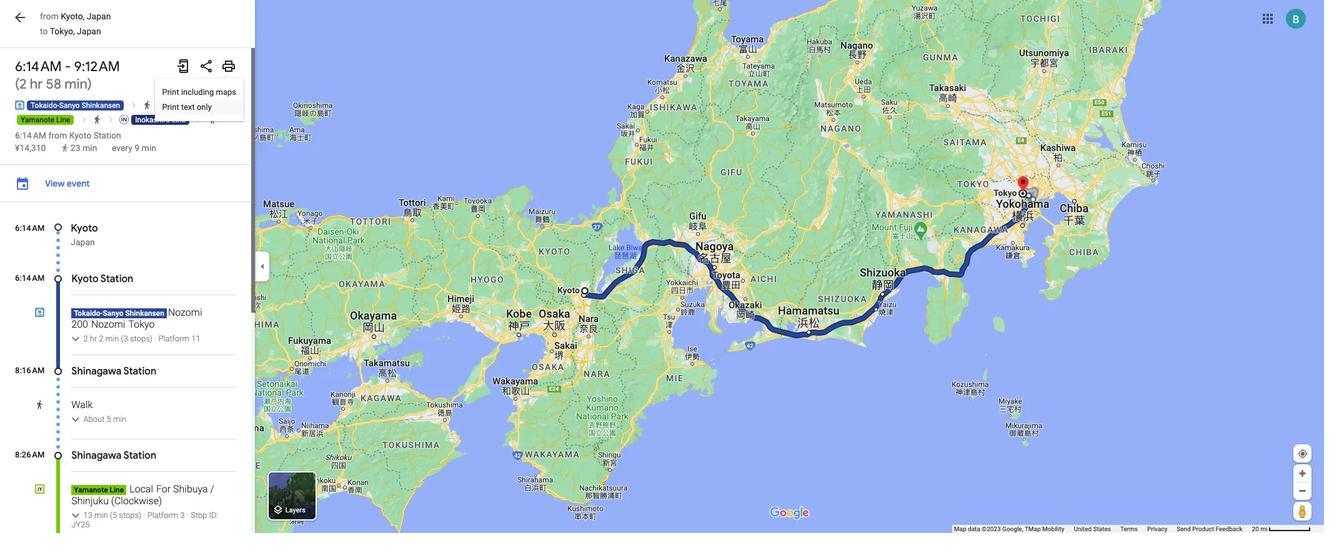 Task type: vqa. For each thing, say whether or not it's contained in the screenshot.
SUGGESTED
no



Task type: locate. For each thing, give the bounding box(es) containing it.
from kyoto, japan to tokyo, japan
[[40, 11, 111, 36]]

2 6:14 am from the top
[[15, 131, 46, 141]]

about
[[83, 415, 105, 424]]

13
[[83, 511, 92, 521]]

0 vertical spatial print
[[162, 87, 179, 97]]

print up inokashira line
[[162, 102, 179, 112]]

2 horizontal spatial , then image
[[195, 115, 204, 124]]

1 vertical spatial hr
[[90, 334, 97, 344]]

11
[[191, 334, 200, 344]]

collapse side panel image
[[256, 260, 269, 274]]

from up walking icon
[[48, 131, 67, 141]]

6:14 am up '¥14,310'
[[15, 131, 46, 141]]

footer containing map data ©2023 google, tmap mobility
[[954, 526, 1252, 534]]

yamanote line
[[21, 116, 70, 124]]

0 vertical spatial japan
[[87, 11, 111, 21]]

0 horizontal spatial (
[[15, 76, 19, 93]]

min inside 6:14 am - 9:12 am ( 2 hr 58 min )
[[64, 76, 87, 93]]

platform
[[158, 334, 189, 344], [147, 511, 178, 521]]

walk image up 23 min
[[93, 115, 102, 124]]

kyoto for kyoto japan
[[71, 222, 98, 235]]

1 vertical spatial shinagawa
[[71, 450, 121, 462]]

0 vertical spatial yamanote
[[21, 116, 54, 124]]

1 vertical spatial from
[[48, 131, 67, 141]]

shinkansen
[[82, 101, 120, 110], [125, 309, 164, 318]]

station for 6:14 am
[[101, 273, 133, 286]]

kyoto down kyoto japan
[[71, 273, 98, 286]]

station up local
[[123, 450, 156, 462]]

2 hr 2 min ( 3 stops) · platform 11
[[83, 334, 200, 344]]

sanyo for shinkansen icon on the left of the page
[[59, 101, 80, 110]]

1 horizontal spatial 5
[[112, 511, 117, 521]]

3
[[124, 334, 128, 344], [180, 511, 185, 521]]

stops)
[[130, 334, 153, 344], [119, 511, 141, 521]]

6:14 am up shinkansen image
[[15, 274, 45, 283]]

nozomi right 200
[[91, 319, 125, 331]]

print including maps print text only
[[162, 87, 236, 112]]

train image
[[169, 101, 179, 110], [120, 115, 129, 124]]

0 horizontal spatial 3
[[124, 334, 128, 344]]

tokaido-sanyo shinkansen down ")"
[[31, 101, 120, 110]]

yamanote for yamanote line
[[21, 116, 54, 124]]

station up nozomi 200 on the bottom of page
[[101, 273, 133, 286]]

shinagawa station up yamanote line local
[[71, 450, 156, 462]]

text
[[181, 102, 195, 112]]

1 vertical spatial 3
[[180, 511, 185, 521]]

0 vertical spatial (
[[15, 76, 19, 93]]

shinagawa station for 8:16 am
[[71, 366, 156, 378]]

yamanote up shinjuku
[[74, 486, 108, 495]]

1 shinagawa from the top
[[71, 366, 121, 378]]

0 horizontal spatial yamanote
[[21, 116, 54, 124]]

print including maps button
[[155, 85, 244, 100]]

nozomi tokyo
[[91, 319, 155, 331]]

print left including
[[162, 87, 179, 97]]

2 down nozomi tokyo
[[99, 334, 104, 344]]

0 horizontal spatial sanyo
[[59, 101, 80, 110]]

-
[[65, 58, 71, 76]]

0 horizontal spatial , then image
[[106, 115, 115, 124]]

shinagawa for 8:16 am
[[71, 366, 121, 378]]

yamanote
[[21, 116, 54, 124], [74, 486, 108, 495]]

0 vertical spatial shinkansen
[[82, 101, 120, 110]]

station
[[93, 131, 121, 141], [101, 273, 133, 286], [123, 366, 156, 378], [123, 450, 156, 462]]

nozomi
[[168, 307, 202, 319], [91, 319, 125, 331]]

1 vertical spatial , then image
[[106, 115, 115, 124]]

0 horizontal spatial 2
[[19, 76, 27, 93]]

1 horizontal spatial nozomi
[[168, 307, 202, 319]]

shinagawa
[[71, 366, 121, 378], [71, 450, 121, 462]]

1 vertical spatial (
[[121, 334, 124, 344]]

1 horizontal spatial shinkansen
[[125, 309, 164, 318]]

2 horizontal spatial (
[[121, 334, 124, 344]]

kyoto down the event
[[71, 222, 98, 235]]

station for 8:16 am
[[123, 366, 156, 378]]

min right 13 on the left
[[94, 511, 108, 521]]

to
[[40, 26, 48, 36]]

yamanote down shinkansen icon on the left of the page
[[21, 116, 54, 124]]

hr
[[30, 76, 43, 93], [90, 334, 97, 344]]

tokyo,
[[50, 26, 75, 36]]

6:14 am left kyoto japan
[[15, 224, 45, 233]]

5 down the (clockwise)
[[112, 511, 117, 521]]

nozomi up the 11
[[168, 307, 202, 319]]

2 horizontal spatial ·
[[187, 511, 189, 521]]

0 horizontal spatial walk image
[[93, 115, 102, 124]]

0 horizontal spatial train image
[[120, 115, 129, 124]]

1 vertical spatial stops)
[[119, 511, 141, 521]]

0 horizontal spatial shinkansen
[[82, 101, 120, 110]]

japan
[[87, 11, 111, 21], [77, 26, 101, 36], [71, 237, 95, 247]]

2 vertical spatial kyoto
[[71, 273, 98, 286]]

shinagawa down about at left bottom
[[71, 450, 121, 462]]

1 horizontal spatial yamanote
[[74, 486, 108, 495]]

stop
[[191, 511, 207, 521]]

· left stop at the left bottom of the page
[[187, 511, 189, 521]]

tokyo
[[128, 319, 155, 331]]

1 horizontal spatial line
[[110, 486, 124, 495]]

tokaido- up 200
[[74, 309, 103, 318]]

1 6:14 am from the top
[[15, 58, 62, 76]]

1 horizontal spatial sanyo
[[103, 309, 123, 318]]

line up the (clockwise)
[[110, 486, 124, 495]]

2 print from the top
[[162, 102, 179, 112]]

walk image
[[143, 101, 152, 110], [93, 115, 102, 124], [208, 115, 217, 124]]

( right 13 on the left
[[110, 511, 112, 521]]

from inside from kyoto, japan to tokyo, japan
[[40, 11, 59, 21]]

, then image up inokashira
[[129, 101, 139, 110]]

print
[[162, 87, 179, 97], [162, 102, 179, 112]]

line
[[56, 116, 70, 124], [172, 116, 186, 124], [110, 486, 124, 495]]

2 horizontal spatial line
[[172, 116, 186, 124]]

shinkansen for shinkansen icon on the left of the page
[[82, 101, 120, 110]]

· down the (clockwise)
[[143, 511, 145, 521]]

1 vertical spatial shinkansen
[[125, 309, 164, 318]]

kyoto
[[69, 131, 91, 141], [71, 222, 98, 235], [71, 273, 98, 286]]

·
[[154, 334, 156, 344], [143, 511, 145, 521], [187, 511, 189, 521]]

nozomi for nozomi tokyo
[[91, 319, 125, 331]]

3 down nozomi tokyo
[[124, 334, 128, 344]]

1 shinagawa station from the top
[[71, 366, 156, 378]]

stops) inside "13 min ( 5 stops) · platform 3 · stop id: jy25"
[[119, 511, 141, 521]]

kyoto,
[[61, 11, 85, 21]]

tokaido-sanyo shinkansen for shinkansen icon on the left of the page
[[31, 101, 120, 110]]

train image left text
[[169, 101, 179, 110]]

shinagawa station down 2 hr 2 min ( 3 stops) · platform 11
[[71, 366, 156, 378]]

yamanote line local
[[74, 484, 153, 496]]

only
[[197, 102, 212, 112]]

view event
[[45, 178, 90, 189]]

2 vertical spatial (
[[110, 511, 112, 521]]

google,
[[1002, 526, 1023, 533]]

0 vertical spatial kyoto
[[69, 131, 91, 141]]

1 horizontal spatial 3
[[180, 511, 185, 521]]

5
[[107, 415, 111, 424], [112, 511, 117, 521]]

1 vertical spatial 5
[[112, 511, 117, 521]]

privacy button
[[1147, 526, 1167, 534]]

terms button
[[1120, 526, 1138, 534]]

tokaido- for shinkansen icon on the left of the page
[[31, 101, 59, 110]]

0 vertical spatial shinagawa
[[71, 366, 121, 378]]

23 min
[[71, 143, 97, 153]]

min
[[64, 76, 87, 93], [83, 143, 97, 153], [142, 143, 156, 153], [105, 334, 119, 344], [113, 415, 127, 424], [94, 511, 108, 521]]

zoom in image
[[1298, 469, 1307, 479]]

nozomi 200
[[71, 307, 202, 331]]

1 horizontal spatial (
[[110, 511, 112, 521]]

1 vertical spatial yamanote
[[74, 486, 108, 495]]

from
[[40, 11, 59, 21], [48, 131, 67, 141]]

tokaido-sanyo shinkansen
[[31, 101, 120, 110], [74, 309, 164, 318]]

(
[[15, 76, 19, 93], [121, 334, 124, 344], [110, 511, 112, 521]]

0 vertical spatial from
[[40, 11, 59, 21]]

train image for inokashira line
[[120, 115, 129, 124]]

kyoto up 23 min
[[69, 131, 91, 141]]

2 up shinkansen icon on the left of the page
[[19, 76, 27, 93]]

6:14 am
[[15, 58, 62, 76], [15, 131, 46, 141], [15, 224, 45, 233], [15, 274, 45, 283]]

show your location image
[[1297, 449, 1309, 460]]

9
[[135, 143, 139, 153]]

platform inside "13 min ( 5 stops) · platform 3 · stop id: jy25"
[[147, 511, 178, 521]]

6:14 am inside 6:14 am - 9:12 am ( 2 hr 58 min )
[[15, 58, 62, 76]]

1 vertical spatial train image
[[120, 115, 129, 124]]

( inside 6:14 am - 9:12 am ( 2 hr 58 min )
[[15, 76, 19, 93]]

1 horizontal spatial walk image
[[143, 101, 152, 110]]

line inside yamanote line local
[[110, 486, 124, 495]]

nozomi inside nozomi 200
[[168, 307, 202, 319]]

min right 58 at the left of page
[[64, 76, 87, 93]]

tokaido- up yamanote line
[[31, 101, 59, 110]]

inokashira
[[135, 116, 170, 124]]

0 horizontal spatial nozomi
[[91, 319, 125, 331]]

, then image up every
[[106, 115, 115, 124]]

5 right about at left bottom
[[107, 415, 111, 424]]

2 down 200
[[83, 334, 88, 344]]

sanyo
[[59, 101, 80, 110], [103, 309, 123, 318]]

0 vertical spatial tokaido-sanyo shinkansen
[[31, 101, 120, 110]]

sanyo for shinkansen image
[[103, 309, 123, 318]]

yamanote inside yamanote line local
[[74, 486, 108, 495]]

, then image
[[129, 101, 139, 110], [79, 115, 89, 124], [195, 115, 204, 124]]

, then image up inokashira line
[[156, 101, 165, 110]]

platform left the 11
[[158, 334, 189, 344]]

jy25
[[71, 521, 90, 530]]

( down nozomi tokyo
[[121, 334, 124, 344]]

1 vertical spatial tokaido-sanyo shinkansen
[[74, 309, 164, 318]]

, then image down only
[[195, 115, 204, 124]]

walk image up inokashira
[[143, 101, 152, 110]]

2 shinagawa from the top
[[71, 450, 121, 462]]

kyoto japan
[[71, 222, 98, 247]]

shinagawa station
[[71, 366, 156, 378], [71, 450, 156, 462]]

main content
[[0, 0, 255, 534]]

8:16 am
[[15, 366, 45, 376]]

1 horizontal spatial , then image
[[129, 101, 139, 110]]

1 horizontal spatial train image
[[169, 101, 179, 110]]

footer
[[954, 526, 1252, 534]]

hr inside 6:14 am - 9:12 am ( 2 hr 58 min )
[[30, 76, 43, 93]]

0 vertical spatial train image
[[169, 101, 179, 110]]

kyoto for kyoto station
[[71, 273, 98, 286]]

united states
[[1074, 526, 1111, 533]]

line for inokashira line
[[172, 116, 186, 124]]

shinkansen down ")"
[[82, 101, 120, 110]]

1 vertical spatial sanyo
[[103, 309, 123, 318]]

layers
[[285, 507, 306, 515]]

walking image
[[61, 144, 70, 153]]

0 vertical spatial shinagawa station
[[71, 366, 156, 378]]

1 vertical spatial kyoto
[[71, 222, 98, 235]]

from up to
[[40, 11, 59, 21]]

nozomi for nozomi 200
[[168, 307, 202, 319]]

google account: brad klo  
(klobrad84@gmail.com) image
[[1286, 9, 1306, 29]]

1 print from the top
[[162, 87, 179, 97]]

show street view coverage image
[[1294, 502, 1312, 521]]

( up shinkansen icon on the left of the page
[[15, 76, 19, 93]]

train image for yamanote line
[[169, 101, 179, 110]]

1 horizontal spatial tokaido-
[[74, 309, 103, 318]]

0 horizontal spatial 5
[[107, 415, 111, 424]]

· down tokyo
[[154, 334, 156, 344]]

japan right kyoto,
[[87, 11, 111, 21]]

6:14 am left -
[[15, 58, 62, 76]]

1 horizontal spatial , then image
[[156, 101, 165, 110]]

0 vertical spatial tokaido-
[[31, 101, 59, 110]]

print text only button
[[155, 100, 244, 115]]

hr down nozomi tokyo
[[90, 334, 97, 344]]

1 vertical spatial shinagawa station
[[71, 450, 156, 462]]

id:
[[209, 511, 218, 521]]

, then image
[[156, 101, 165, 110], [106, 115, 115, 124]]

tmap
[[1025, 526, 1041, 533]]

station up every
[[93, 131, 121, 141]]

, then image up 6:14 am from kyoto station ¥14,310
[[79, 115, 89, 124]]

0 vertical spatial sanyo
[[59, 101, 80, 110]]

tokaido-
[[31, 101, 59, 110], [74, 309, 103, 318]]

shinagawa up walk
[[71, 366, 121, 378]]

station down 2 hr 2 min ( 3 stops) · platform 11
[[123, 366, 156, 378]]

1 vertical spatial print
[[162, 102, 179, 112]]

sanyo down 58 at the left of page
[[59, 101, 80, 110]]

shinkansen up tokyo
[[125, 309, 164, 318]]

tokaido-sanyo shinkansen for shinkansen image
[[74, 309, 164, 318]]

2 vertical spatial japan
[[71, 237, 95, 247]]

train image left inokashira
[[120, 115, 129, 124]]

sanyo up nozomi tokyo
[[103, 309, 123, 318]]

8:26 am
[[15, 451, 45, 460]]

min right the 23
[[83, 143, 97, 153]]

from inside 6:14 am from kyoto station ¥14,310
[[48, 131, 67, 141]]

terms
[[1120, 526, 1138, 533]]

1 vertical spatial tokaido-
[[74, 309, 103, 318]]

japan up kyoto station
[[71, 237, 95, 247]]

tokaido-sanyo shinkansen up nozomi tokyo
[[74, 309, 164, 318]]

1 horizontal spatial ·
[[154, 334, 156, 344]]

hr left 58 at the left of page
[[30, 76, 43, 93]]

0 vertical spatial 5
[[107, 415, 111, 424]]

3 left stop at the left bottom of the page
[[180, 511, 185, 521]]

japan down kyoto,
[[77, 26, 101, 36]]

¥14,310
[[15, 143, 46, 153]]

1 vertical spatial platform
[[147, 511, 178, 521]]

0 horizontal spatial line
[[56, 116, 70, 124]]

2 shinagawa station from the top
[[71, 450, 156, 462]]

20 mi button
[[1252, 526, 1311, 533]]

0 horizontal spatial tokaido-
[[31, 101, 59, 110]]

maps
[[216, 87, 236, 97]]

stops) down tokyo
[[130, 334, 153, 344]]

platform down for
[[147, 511, 178, 521]]

stops) down the (clockwise)
[[119, 511, 141, 521]]

line up 6:14 am from kyoto station ¥14,310
[[56, 116, 70, 124]]

line down text
[[172, 116, 186, 124]]

0 vertical spatial hr
[[30, 76, 43, 93]]

shinagawa for 8:26 am
[[71, 450, 121, 462]]

walk image down only
[[208, 115, 217, 124]]

walk image
[[35, 401, 45, 410]]

2 inside 6:14 am - 9:12 am ( 2 hr 58 min )
[[19, 76, 27, 93]]

shinkansen image
[[35, 308, 45, 317]]

0 vertical spatial , then image
[[156, 101, 165, 110]]

0 horizontal spatial hr
[[30, 76, 43, 93]]

2
[[19, 76, 27, 93], [83, 334, 88, 344], [99, 334, 104, 344]]



Task type: describe. For each thing, give the bounding box(es) containing it.
for
[[156, 484, 171, 496]]

shibuya
[[173, 484, 208, 496]]

shinagawa station for 8:26 am
[[71, 450, 156, 462]]

3 inside "13 min ( 5 stops) · platform 3 · stop id: jy25"
[[180, 511, 185, 521]]

line for yamanote line
[[56, 116, 70, 124]]

20 mi
[[1252, 526, 1268, 533]]

data
[[968, 526, 980, 533]]

every
[[112, 143, 132, 153]]

view
[[45, 178, 65, 189]]

200
[[71, 319, 88, 331]]

2 horizontal spatial 2
[[99, 334, 104, 344]]

(clockwise)
[[111, 496, 162, 507]]

1 horizontal spatial 2
[[83, 334, 88, 344]]

for shibuya / shinjuku (clockwise)
[[71, 484, 214, 507]]

5 inside "13 min ( 5 stops) · platform 3 · stop id: jy25"
[[112, 511, 117, 521]]

9:12 am
[[74, 58, 120, 76]]

states
[[1093, 526, 1111, 533]]

map
[[954, 526, 966, 533]]

1 vertical spatial japan
[[77, 26, 101, 36]]

1 horizontal spatial hr
[[90, 334, 97, 344]]

shinkansen for shinkansen image
[[125, 309, 164, 318]]

min right the 9
[[142, 143, 156, 153]]

footer inside google maps element
[[954, 526, 1252, 534]]

mobility
[[1042, 526, 1064, 533]]

0 vertical spatial 3
[[124, 334, 128, 344]]

kyoto station
[[71, 273, 133, 286]]

0 horizontal spatial ·
[[143, 511, 145, 521]]

station inside 6:14 am from kyoto station ¥14,310
[[93, 131, 121, 141]]

every 9 min
[[112, 143, 156, 153]]

about 5 min
[[83, 415, 127, 424]]

event
[[67, 178, 90, 189]]

kyoto inside 6:14 am from kyoto station ¥14,310
[[69, 131, 91, 141]]

united states button
[[1074, 526, 1111, 534]]

20
[[1252, 526, 1259, 533]]

send product feedback
[[1177, 526, 1243, 533]]

2 horizontal spatial walk image
[[208, 115, 217, 124]]

shinjuku
[[71, 496, 109, 507]]

©2023
[[982, 526, 1001, 533]]

view event button
[[39, 172, 96, 195]]

united
[[1074, 526, 1092, 533]]

feedback
[[1216, 526, 1243, 533]]

min down nozomi tokyo
[[105, 334, 119, 344]]

min right about at left bottom
[[113, 415, 127, 424]]

0 vertical spatial platform
[[158, 334, 189, 344]]

product
[[1192, 526, 1214, 533]]

privacy
[[1147, 526, 1167, 533]]

0 vertical spatial stops)
[[130, 334, 153, 344]]

)
[[87, 76, 92, 93]]

6:14 am inside 6:14 am from kyoto station ¥14,310
[[15, 131, 46, 141]]

0 horizontal spatial , then image
[[79, 115, 89, 124]]

4 6:14 am from the top
[[15, 274, 45, 283]]

japan inside kyoto japan
[[71, 237, 95, 247]]

local
[[129, 484, 153, 496]]

/
[[210, 484, 214, 496]]

inokashira line
[[135, 116, 186, 124]]

main content containing 6:14 am
[[0, 0, 255, 534]]

58
[[46, 76, 61, 93]]

13 min ( 5 stops) · platform 3 · stop id: jy25
[[71, 511, 218, 530]]

zoom out image
[[1298, 487, 1307, 496]]

mi
[[1261, 526, 1268, 533]]

map data ©2023 google, tmap mobility
[[954, 526, 1064, 533]]

directions from kyoto, japan to tokyo, japan region
[[0, 0, 255, 534]]

( inside "13 min ( 5 stops) · platform 3 · stop id: jy25"
[[110, 511, 112, 521]]

min inside "13 min ( 5 stops) · platform 3 · stop id: jy25"
[[94, 511, 108, 521]]

6:14 am from kyoto station ¥14,310
[[15, 131, 121, 153]]

tokaido- for shinkansen image
[[74, 309, 103, 318]]

walk
[[71, 399, 93, 411]]

google maps element
[[0, 0, 1324, 534]]

yamanote for yamanote line local
[[74, 486, 108, 495]]

23
[[71, 143, 80, 153]]

including
[[181, 87, 214, 97]]

send product feedback button
[[1177, 526, 1243, 534]]

3 6:14 am from the top
[[15, 224, 45, 233]]

station for 8:26 am
[[123, 450, 156, 462]]

6:14 am - 9:12 am ( 2 hr 58 min )
[[15, 58, 120, 93]]

line for yamanote line local
[[110, 486, 124, 495]]

train image
[[35, 485, 45, 494]]

send
[[1177, 526, 1191, 533]]

shinkansen image
[[15, 101, 24, 110]]



